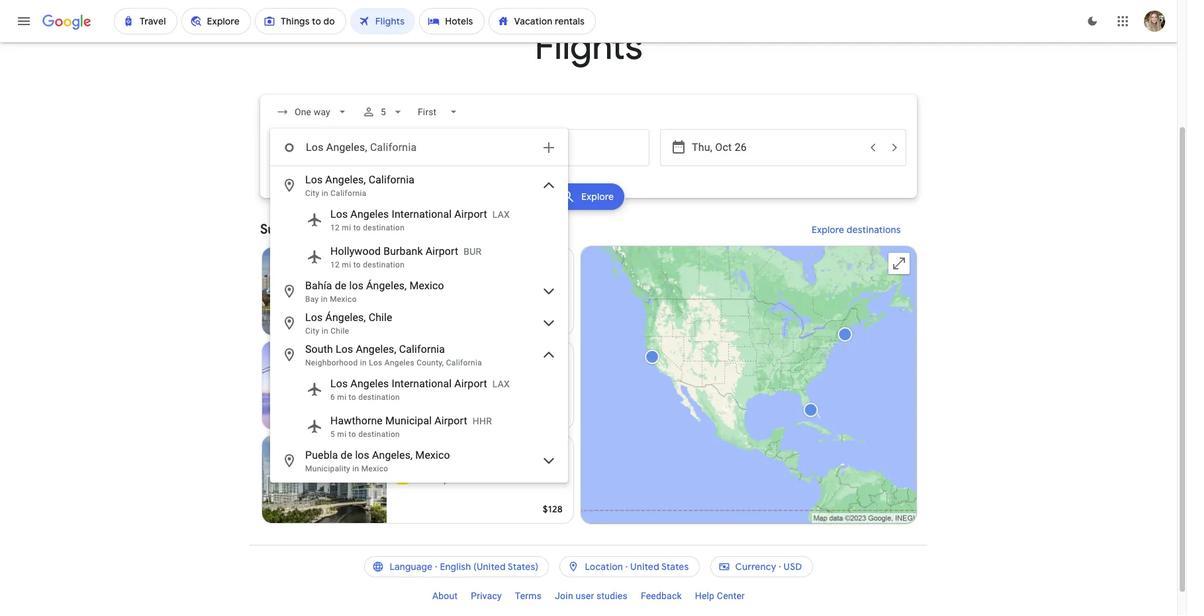 Task type: locate. For each thing, give the bounding box(es) containing it.
location
[[585, 561, 623, 573]]

2 vertical spatial nonstop
[[413, 474, 449, 485]]

1 los angeles international airport (lax) option from the top
[[271, 201, 568, 239]]

hr right 1
[[465, 380, 474, 391]]

0 vertical spatial explore
[[582, 191, 615, 203]]

1 hr from the top
[[465, 380, 474, 391]]

in up suggested
[[322, 189, 329, 198]]

12 up hollywood
[[331, 223, 340, 233]]

center
[[717, 591, 745, 602]]

city inside "los ángeles, chile city in chile"
[[305, 327, 320, 336]]

6
[[331, 393, 335, 402]]

international down county,
[[392, 378, 452, 390]]

ángeles, down bahía de los ángeles, mexico bay in mexico
[[326, 311, 366, 324]]

to up hollywood
[[354, 223, 361, 233]]

explore destinations button
[[797, 214, 918, 246]]

0 vertical spatial city
[[305, 189, 320, 198]]

1 nonstop from the top
[[413, 286, 449, 297]]

mexico
[[410, 280, 444, 292], [330, 295, 357, 304], [416, 449, 450, 462], [362, 464, 389, 474]]

2 united image from the top
[[397, 380, 408, 391]]

in
[[322, 189, 329, 198], [321, 295, 328, 304], [322, 327, 329, 336], [360, 358, 367, 368], [353, 464, 359, 474]]

1 vertical spatial chile
[[331, 327, 349, 336]]

min
[[489, 380, 505, 391], [484, 474, 500, 485]]

2 lax from the top
[[493, 379, 510, 390]]

south
[[305, 343, 333, 356]]

explore right toggle nearby airports for los angeles, california image
[[582, 191, 615, 203]]

destination down burbank
[[363, 260, 405, 270]]

toggle nearby airports for los ángeles, chile image
[[541, 315, 557, 331]]

los down hollywood
[[349, 280, 364, 292]]

0 vertical spatial los angeles international airport (lax) option
[[271, 201, 568, 239]]

explore left destinations
[[812, 224, 845, 236]]

2 12 from the top
[[331, 260, 340, 270]]

2 hr from the top
[[465, 474, 474, 485]]

los down hawthorne
[[355, 449, 370, 462]]

destination down hawthorne
[[359, 430, 400, 439]]

0 vertical spatial angeles,
[[326, 174, 366, 186]]

de inside puebla de los angeles, mexico municipality in mexico
[[341, 449, 353, 462]]

1 vertical spatial los angeles international airport (lax) option
[[271, 371, 568, 408]]

hollywood burbank airport (bur) option
[[271, 239, 568, 276]]

angeles
[[351, 208, 389, 221], [418, 221, 467, 238], [385, 358, 415, 368], [351, 378, 389, 390]]

user
[[576, 591, 595, 602]]

destination up burbank
[[363, 223, 405, 233]]

los angeles international airport (lax) option
[[271, 201, 568, 239], [271, 371, 568, 408]]

to inside hawthorne municipal airport hhr 5 mi to destination
[[349, 430, 356, 439]]

nonstop down 4 – 11
[[413, 474, 449, 485]]

0 vertical spatial de
[[335, 280, 347, 292]]

join user studies
[[555, 591, 628, 602]]

chile down bahía de los ángeles, mexico bay in mexico
[[369, 311, 393, 324]]

ángeles, inside bahía de los ángeles, mexico bay in mexico
[[366, 280, 407, 292]]

international down los angeles, california option on the left
[[392, 208, 452, 221]]

1 vertical spatial angeles,
[[356, 343, 397, 356]]

3,
[[481, 367, 488, 378]]

city
[[305, 189, 320, 198], [305, 327, 320, 336]]

2 dec from the top
[[397, 367, 414, 378]]

ángeles, down hollywood burbank airport bur 12 mi to destination
[[366, 280, 407, 292]]

feedback
[[641, 591, 682, 602]]

1 vertical spatial city
[[305, 327, 320, 336]]

los inside "los angeles, california city in california"
[[305, 174, 323, 186]]

explore for explore destinations
[[812, 224, 845, 236]]

de for puebla
[[341, 449, 353, 462]]

dec down san
[[397, 367, 414, 378]]

hawthorne municipal airport (hhr) option
[[271, 408, 568, 445]]

help
[[695, 591, 715, 602]]

 image
[[452, 379, 455, 392]]

english
[[440, 561, 472, 573]]

lax inside the los angeles international airport lax 12 mi to destination
[[493, 209, 510, 220]]

0 vertical spatial dec
[[397, 273, 414, 284]]

0 vertical spatial nonstop
[[413, 286, 449, 297]]

miami nov 4 – 11
[[397, 447, 443, 472]]

0 vertical spatial chile
[[369, 311, 393, 324]]

destination up hawthorne
[[359, 393, 400, 402]]

los
[[305, 174, 323, 186], [331, 208, 348, 221], [394, 221, 415, 238], [305, 311, 323, 324], [336, 343, 353, 356], [369, 358, 383, 368], [331, 378, 348, 390]]

nonstop for francisco
[[413, 380, 449, 391]]

1 vertical spatial ángeles,
[[326, 311, 366, 324]]

1 12 from the top
[[331, 223, 340, 233]]

about link
[[426, 586, 465, 607]]

international
[[392, 208, 452, 221], [392, 378, 452, 390]]

los up burbank
[[394, 221, 415, 238]]

0 vertical spatial united image
[[397, 286, 408, 297]]

 image inside suggested trips from los angeles region
[[452, 473, 455, 486]]

0 horizontal spatial chile
[[331, 327, 349, 336]]

bahía de los ángeles, mexico option
[[271, 276, 568, 307]]

bur
[[464, 246, 482, 257]]

 image
[[452, 473, 455, 486]]

list box
[[271, 166, 568, 482]]

nonstop
[[413, 286, 449, 297], [413, 380, 449, 391], [413, 474, 449, 485]]

united image for francisco
[[397, 380, 408, 391]]

to inside los angeles international airport lax 6 mi to destination
[[349, 393, 356, 402]]

los ángeles, chile city in chile
[[305, 311, 393, 336]]

1 vertical spatial lax
[[493, 379, 510, 390]]

0 vertical spatial min
[[489, 380, 505, 391]]

puebla de los angeles, mexico municipality in mexico
[[305, 449, 450, 474]]

angeles inside region
[[418, 221, 467, 238]]

(united
[[474, 561, 506, 573]]

hr down hhr
[[465, 474, 474, 485]]

city for los ángeles, chile
[[305, 327, 320, 336]]

in right the neighborhood
[[360, 358, 367, 368]]

los up the neighborhood
[[336, 343, 353, 356]]

to right 6
[[349, 393, 356, 402]]

privacy
[[471, 591, 502, 602]]

bay
[[305, 295, 319, 304]]

angeles inside south los angeles, california neighborhood in los angeles county, california
[[385, 358, 415, 368]]

1 vertical spatial international
[[392, 378, 452, 390]]

1 vertical spatial united image
[[397, 380, 408, 391]]

city up suggested
[[305, 189, 320, 198]]

city up south
[[305, 327, 320, 336]]

in inside "los angeles, california city in california"
[[322, 189, 329, 198]]

1 vertical spatial 12
[[331, 260, 340, 270]]

toggle nearby airports for south los angeles, california image
[[541, 347, 557, 363]]

angeles, inside puebla de los angeles, mexico municipality in mexico
[[372, 449, 413, 462]]

0 vertical spatial hr
[[465, 380, 474, 391]]

los angeles, california city in california
[[305, 174, 415, 198]]

states
[[662, 561, 689, 573]]

united image
[[397, 286, 408, 297], [397, 380, 408, 391]]

1 vertical spatial explore
[[812, 224, 845, 236]]

nonstop for nov
[[413, 474, 449, 485]]

boston
[[397, 258, 432, 272]]

los inside "los ángeles, chile city in chile"
[[305, 311, 323, 324]]

mi inside los angeles international airport lax 6 mi to destination
[[337, 393, 347, 402]]

1 vertical spatial hr
[[465, 474, 474, 485]]

angeles up from
[[351, 208, 389, 221]]

dec down boston
[[397, 273, 414, 284]]

suggested trips from los angeles region
[[260, 214, 918, 529]]

angeles, inside "los angeles, california city in california"
[[326, 174, 366, 186]]

main menu image
[[16, 13, 32, 29]]

angeles left 25,
[[385, 358, 415, 368]]

1 horizontal spatial explore
[[812, 224, 845, 236]]

airport
[[455, 208, 488, 221], [426, 245, 459, 258], [455, 378, 488, 390], [435, 415, 468, 427]]

united
[[631, 561, 660, 573]]

mi right 6
[[337, 393, 347, 402]]

1 vertical spatial los
[[355, 449, 370, 462]]

francisco
[[418, 352, 466, 366]]

angeles down south los angeles, california neighborhood in los angeles county, california
[[351, 378, 389, 390]]

to
[[354, 223, 361, 233], [354, 260, 361, 270], [349, 393, 356, 402], [349, 430, 356, 439]]

united image down san
[[397, 380, 408, 391]]

2 city from the top
[[305, 327, 320, 336]]

1
[[457, 380, 463, 391]]

0 vertical spatial ángeles,
[[366, 280, 407, 292]]

to down hawthorne
[[349, 430, 356, 439]]

1 horizontal spatial chile
[[369, 311, 393, 324]]

explore inside suggested trips from los angeles region
[[812, 224, 845, 236]]

list box containing los angeles, california
[[271, 166, 568, 482]]

lax
[[493, 209, 510, 220], [493, 379, 510, 390]]

1 dec from the top
[[397, 273, 414, 284]]

mi down hollywood
[[342, 260, 351, 270]]

de right bahía on the top left of the page
[[335, 280, 347, 292]]

chile up south
[[331, 327, 349, 336]]

international inside the los angeles international airport lax 12 mi to destination
[[392, 208, 452, 221]]

2 international from the top
[[392, 378, 452, 390]]

to down hollywood
[[354, 260, 361, 270]]

0 vertical spatial lax
[[493, 209, 510, 220]]

min for san francisco
[[489, 380, 505, 391]]

min down hhr
[[484, 474, 500, 485]]

lax inside los angeles international airport lax 6 mi to destination
[[493, 379, 510, 390]]

mi up hollywood
[[342, 223, 351, 233]]

in right municipality
[[353, 464, 359, 474]]

hr
[[465, 380, 474, 391], [465, 474, 474, 485]]

in inside south los angeles, california neighborhood in los angeles county, california
[[360, 358, 367, 368]]

los up trips
[[331, 208, 348, 221]]

2 los angeles international airport (lax) option from the top
[[271, 371, 568, 408]]

spirit image
[[397, 474, 408, 485]]

united states
[[631, 561, 689, 573]]

nonstop down 25,
[[413, 380, 449, 391]]

0 vertical spatial los
[[349, 280, 364, 292]]

los down bay
[[305, 311, 323, 324]]

12 down hollywood
[[331, 260, 340, 270]]

2024
[[491, 367, 512, 378]]

de
[[335, 280, 347, 292], [341, 449, 353, 462]]

ángeles,
[[366, 280, 407, 292], [326, 311, 366, 324]]

city for los angeles, california
[[305, 189, 320, 198]]

county,
[[417, 358, 444, 368]]

los inside region
[[394, 221, 415, 238]]

join user studies link
[[549, 586, 635, 607]]

3 nonstop from the top
[[413, 474, 449, 485]]

united image down boston dec 2 – 9
[[397, 286, 408, 297]]

international inside los angeles international airport lax 6 mi to destination
[[392, 378, 452, 390]]

mi down hawthorne
[[337, 430, 347, 439]]

angeles up hollywood burbank airport (bur) option
[[418, 221, 467, 238]]

destination
[[363, 223, 405, 233], [363, 260, 405, 270], [359, 393, 400, 402], [359, 430, 400, 439]]

california up county,
[[399, 343, 445, 356]]

united image for dec
[[397, 286, 408, 297]]

los angeles international airport (lax) option up burbank
[[271, 201, 568, 239]]

los up 6
[[331, 378, 348, 390]]

los angeles international airport (lax) option down county,
[[271, 371, 568, 408]]

terms
[[515, 591, 542, 602]]

nonstop down 2 – 9
[[413, 286, 449, 297]]

toggle nearby airports for bahía de los ángeles, mexico image
[[541, 284, 557, 299]]

1 horizontal spatial ángeles,
[[366, 280, 407, 292]]

dec
[[397, 273, 414, 284], [397, 367, 414, 378]]

1 vertical spatial min
[[484, 474, 500, 485]]

de inside bahía de los ángeles, mexico bay in mexico
[[335, 280, 347, 292]]

1 vertical spatial de
[[341, 449, 353, 462]]

los up suggested
[[305, 174, 323, 186]]

municipality
[[305, 464, 351, 474]]

destination inside the los angeles international airport lax 12 mi to destination
[[363, 223, 405, 233]]

los inside bahía de los ángeles, mexico bay in mexico
[[349, 280, 364, 292]]

0 vertical spatial international
[[392, 208, 452, 221]]

dec inside boston dec 2 – 9
[[397, 273, 414, 284]]

angeles, up "spirit" icon
[[372, 449, 413, 462]]

california down ‌, california
[[369, 174, 415, 186]]

los inside puebla de los angeles, mexico municipality in mexico
[[355, 449, 370, 462]]

in right bay
[[321, 295, 328, 304]]

0 horizontal spatial ángeles,
[[326, 311, 366, 324]]

1 lax from the top
[[493, 209, 510, 220]]

in inside "los ángeles, chile city in chile"
[[322, 327, 329, 336]]

in up south
[[322, 327, 329, 336]]

about
[[433, 591, 458, 602]]

1 international from the top
[[392, 208, 452, 221]]

angeles,
[[326, 174, 366, 186], [356, 343, 397, 356], [372, 449, 413, 462]]

2 nonstop from the top
[[413, 380, 449, 391]]

2 vertical spatial angeles,
[[372, 449, 413, 462]]

de up municipality
[[341, 449, 353, 462]]

california up trips
[[331, 189, 367, 198]]

158 US dollars text field
[[543, 315, 563, 327]]

Where else? text field
[[305, 132, 533, 164]]

angeles, left san
[[356, 343, 397, 356]]

1 vertical spatial nonstop
[[413, 380, 449, 391]]

1 united image from the top
[[397, 286, 408, 297]]

1 hr 34 min
[[457, 380, 505, 391]]

explore inside flight search box
[[582, 191, 615, 203]]

dec inside san francisco dec 25, 2023 – jan 3, 2024
[[397, 367, 414, 378]]

0 horizontal spatial explore
[[582, 191, 615, 203]]

mexico up "los ángeles, chile city in chile"
[[330, 295, 357, 304]]

mexico right 'nov'
[[416, 449, 450, 462]]

min down 2024
[[489, 380, 505, 391]]

mi
[[342, 223, 351, 233], [342, 260, 351, 270], [337, 393, 347, 402], [337, 430, 347, 439]]

12 inside hollywood burbank airport bur 12 mi to destination
[[331, 260, 340, 270]]

toggle nearby airports for los angeles, california image
[[541, 178, 557, 193]]

1 city from the top
[[305, 189, 320, 198]]

1 vertical spatial dec
[[397, 367, 414, 378]]

None field
[[271, 100, 354, 124], [413, 100, 466, 124], [271, 100, 354, 124], [413, 100, 466, 124]]

hollywood burbank airport bur 12 mi to destination
[[331, 245, 482, 270]]

city inside "los angeles, california city in california"
[[305, 189, 320, 198]]

min for miami
[[484, 474, 500, 485]]

12
[[331, 223, 340, 233], [331, 260, 340, 270]]

los inside the los angeles international airport lax 12 mi to destination
[[331, 208, 348, 221]]

chile
[[369, 311, 393, 324], [331, 327, 349, 336]]

angeles, down ‌,
[[326, 174, 366, 186]]

0 vertical spatial 12
[[331, 223, 340, 233]]



Task type: describe. For each thing, give the bounding box(es) containing it.
terms link
[[509, 586, 549, 607]]

usd
[[784, 561, 803, 573]]

nonstop for dec
[[413, 286, 449, 297]]

puebla de los angeles, mexico option
[[271, 445, 568, 477]]

destination inside los angeles international airport lax 6 mi to destination
[[359, 393, 400, 402]]

to inside hollywood burbank airport bur 12 mi to destination
[[354, 260, 361, 270]]

mi inside hollywood burbank airport bur 12 mi to destination
[[342, 260, 351, 270]]

california right ‌,
[[370, 141, 417, 154]]

explore destinations
[[812, 224, 902, 236]]

currency
[[736, 561, 777, 573]]

los for angeles,
[[355, 449, 370, 462]]

mi inside hawthorne municipal airport hhr 5 mi to destination
[[337, 430, 347, 439]]

5 inside hawthorne municipal airport hhr 5 mi to destination
[[331, 430, 335, 439]]

34
[[476, 380, 487, 391]]

hr for san francisco
[[465, 380, 474, 391]]

mexico down boston
[[410, 280, 444, 292]]

2023 – jan
[[431, 367, 478, 378]]

mi inside the los angeles international airport lax 12 mi to destination
[[342, 223, 351, 233]]

california up 1
[[446, 358, 482, 368]]

explore for explore
[[582, 191, 615, 203]]

hawthorne municipal airport hhr 5 mi to destination
[[331, 415, 492, 439]]

language
[[390, 561, 433, 573]]

5 button
[[357, 96, 410, 128]]

hawthorne
[[331, 415, 383, 427]]

enter your origin dialog
[[270, 129, 568, 483]]

25,
[[416, 367, 429, 378]]

municipal
[[386, 415, 432, 427]]

los angeles international airport lax 12 mi to destination
[[331, 208, 510, 233]]

join
[[555, 591, 574, 602]]

airport inside hawthorne municipal airport hhr 5 mi to destination
[[435, 415, 468, 427]]

hhr
[[473, 416, 492, 427]]

explore button
[[553, 184, 625, 210]]

bahía
[[305, 280, 332, 292]]

‌, california
[[365, 141, 417, 154]]

from
[[361, 221, 390, 238]]

destinations
[[847, 224, 902, 236]]

los ángeles, chile option
[[271, 307, 568, 339]]

san francisco dec 25, 2023 – jan 3, 2024
[[397, 352, 512, 378]]

origin, select multiple airports image
[[541, 140, 557, 156]]

change appearance image
[[1077, 5, 1109, 37]]

5 hr 5 min
[[457, 474, 500, 485]]

south los angeles, california option
[[271, 339, 568, 371]]

nov
[[397, 461, 414, 472]]

miami
[[397, 447, 428, 460]]

$128
[[543, 504, 563, 515]]

128 US dollars text field
[[543, 504, 563, 515]]

help center link
[[689, 586, 752, 607]]

$158
[[543, 315, 563, 327]]

in inside puebla de los angeles, mexico municipality in mexico
[[353, 464, 359, 474]]

airport inside the los angeles international airport lax 12 mi to destination
[[455, 208, 488, 221]]

suggested trips from los angeles
[[260, 221, 467, 238]]

mexico left 'nov'
[[362, 464, 389, 474]]

los angeles, california option
[[271, 170, 568, 201]]

privacy link
[[465, 586, 509, 607]]

los left san
[[369, 358, 383, 368]]

english (united states)
[[440, 561, 539, 573]]

los for ángeles,
[[349, 280, 364, 292]]

to inside the los angeles international airport lax 12 mi to destination
[[354, 223, 361, 233]]

south los angeles, california neighborhood in los angeles county, california
[[305, 343, 482, 368]]

san
[[397, 352, 416, 366]]

suggested
[[260, 221, 326, 238]]

angeles inside the los angeles international airport lax 12 mi to destination
[[351, 208, 389, 221]]

boston dec 2 – 9
[[397, 258, 437, 284]]

airport inside hollywood burbank airport bur 12 mi to destination
[[426, 245, 459, 258]]

airport inside los angeles international airport lax 6 mi to destination
[[455, 378, 488, 390]]

list box inside enter your origin dialog
[[271, 166, 568, 482]]

states)
[[508, 561, 539, 573]]

2 – 9
[[416, 273, 437, 284]]

angeles, inside south los angeles, california neighborhood in los angeles county, california
[[356, 343, 397, 356]]

ángeles, inside "los ángeles, chile city in chile"
[[326, 311, 366, 324]]

lax for los angeles international airport lax 6 mi to destination
[[493, 379, 510, 390]]

los inside los angeles international airport lax 6 mi to destination
[[331, 378, 348, 390]]

destination inside hollywood burbank airport bur 12 mi to destination
[[363, 260, 405, 270]]

studies
[[597, 591, 628, 602]]

4 – 11
[[416, 461, 443, 472]]

help center
[[695, 591, 745, 602]]

12 inside the los angeles international airport lax 12 mi to destination
[[331, 223, 340, 233]]

de for bahía
[[335, 280, 347, 292]]

hr for miami
[[465, 474, 474, 485]]

feedback link
[[635, 586, 689, 607]]

lax for los angeles international airport lax 12 mi to destination
[[493, 209, 510, 220]]

in inside bahía de los ángeles, mexico bay in mexico
[[321, 295, 328, 304]]

trips
[[329, 221, 358, 238]]

Flight search field
[[250, 95, 928, 483]]

puebla
[[305, 449, 338, 462]]

burbank
[[384, 245, 423, 258]]

angeles inside los angeles international airport lax 6 mi to destination
[[351, 378, 389, 390]]

neighborhood
[[305, 358, 358, 368]]

Departure text field
[[692, 130, 862, 166]]

toggle nearby airports for puebla de los angeles, mexico image
[[541, 453, 557, 469]]

flights
[[535, 23, 643, 70]]

los angeles international airport lax 6 mi to destination
[[331, 378, 510, 402]]

hollywood
[[331, 245, 381, 258]]

international for los angeles international airport lax 12 mi to destination
[[392, 208, 452, 221]]

5 inside popup button
[[381, 107, 386, 117]]

international for los angeles international airport lax 6 mi to destination
[[392, 378, 452, 390]]

bahía de los ángeles, mexico bay in mexico
[[305, 280, 444, 304]]

destination inside hawthorne municipal airport hhr 5 mi to destination
[[359, 430, 400, 439]]

‌,
[[365, 141, 368, 154]]



Task type: vqa. For each thing, say whether or not it's contained in the screenshot.
$39 link
no



